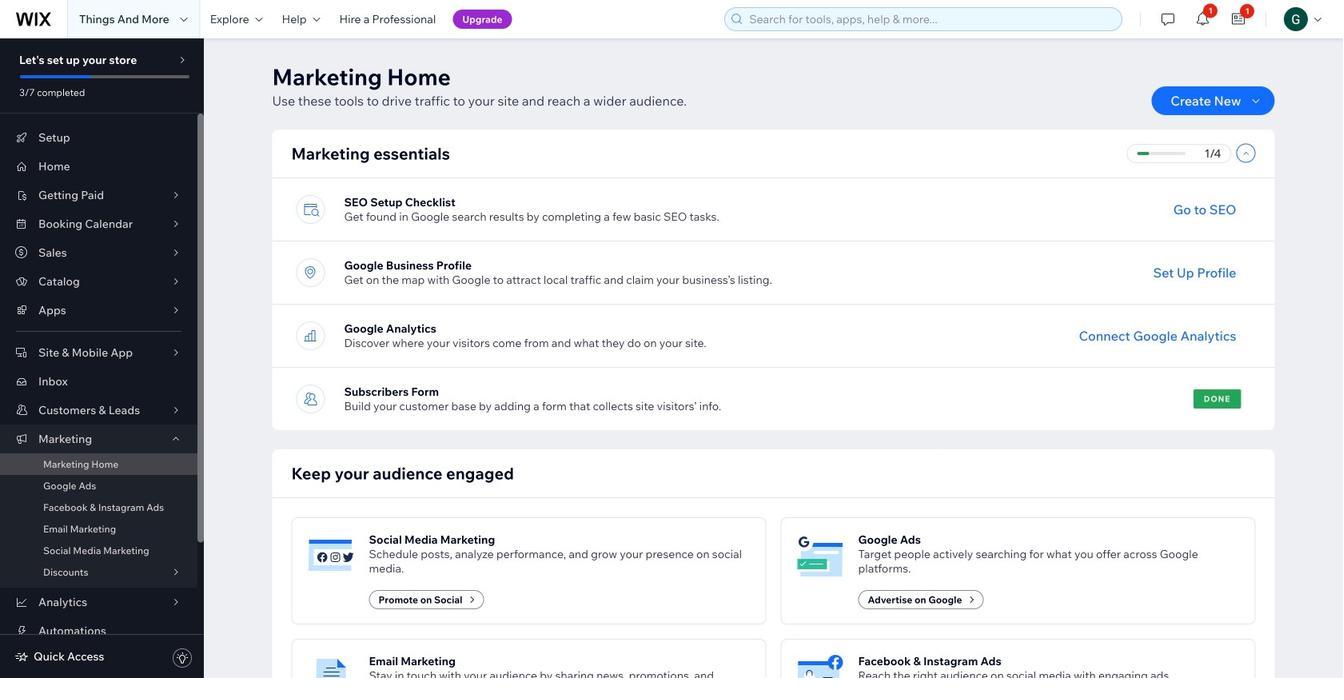Task type: vqa. For each thing, say whether or not it's contained in the screenshot.
Get your group started! Get
no



Task type: describe. For each thing, give the bounding box(es) containing it.
sidebar element
[[0, 38, 204, 678]]

Search for tools, apps, help & more... field
[[745, 8, 1117, 30]]



